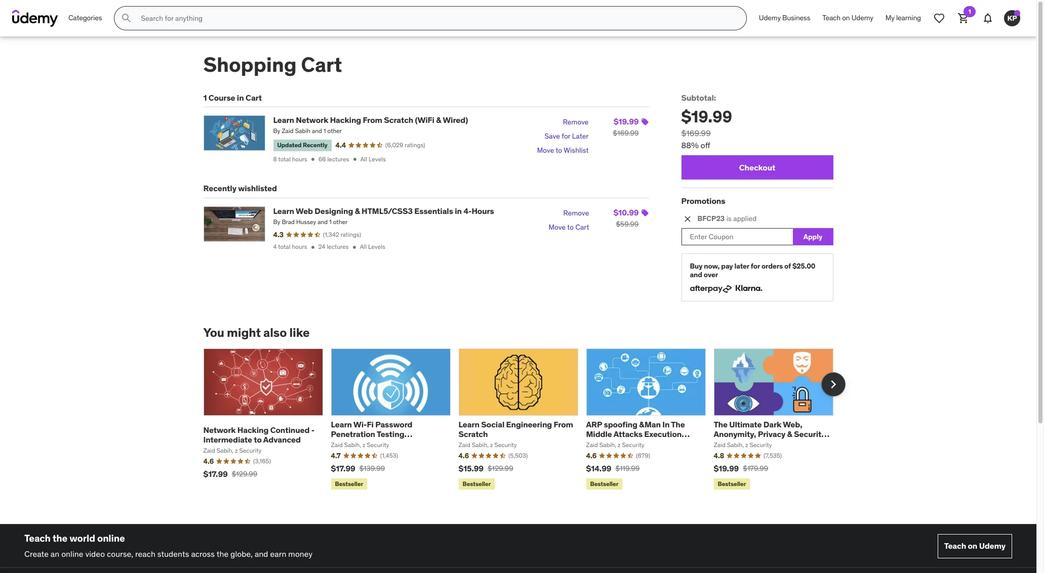 Task type: describe. For each thing, give the bounding box(es) containing it.
web,
[[783, 420, 802, 430]]

coupon icon image for $19.99
[[641, 118, 649, 126]]

my learning link
[[879, 6, 927, 30]]

testing
[[377, 429, 404, 439]]

penetration
[[331, 429, 375, 439]]

wishlist image
[[933, 12, 945, 24]]

learn web designing & html5/css3 essentials in 4-hours by brad hussey and 1 other
[[273, 206, 494, 226]]

designing
[[315, 206, 353, 216]]

1 xxsmall image from the left
[[309, 156, 316, 163]]

& inside learn web designing & html5/css3 essentials in 4-hours by brad hussey and 1 other
[[355, 206, 360, 216]]

(wifi
[[415, 115, 434, 125]]

hours for 4 total hours
[[292, 243, 307, 251]]

hours
[[472, 206, 494, 216]]

ratings) for 4.4
[[405, 141, 425, 149]]

business
[[782, 13, 810, 22]]

remove for cart
[[563, 208, 589, 218]]

the inside arp spoofing &man in the middle attacks execution &detection
[[671, 420, 685, 430]]

recently wishlisted
[[203, 183, 277, 194]]

pay
[[721, 262, 733, 271]]

might
[[227, 325, 261, 341]]

notifications image
[[982, 12, 994, 24]]

over
[[704, 270, 718, 280]]

bfcp23
[[698, 214, 725, 223]]

wishlisted
[[238, 183, 277, 194]]

the ultimate dark web, anonymity, privacy & security course link
[[714, 420, 830, 449]]

essentials
[[414, 206, 453, 216]]

2 xxsmall image from the left
[[351, 156, 358, 163]]

bfcp23 is applied
[[698, 214, 757, 223]]

8 total hours
[[273, 155, 307, 163]]

66
[[318, 155, 326, 163]]

(6,029
[[385, 141, 403, 149]]

0 vertical spatial cart
[[301, 52, 342, 77]]

0 horizontal spatial the
[[53, 533, 67, 545]]

learn network hacking from scratch (wifi & wired) link
[[273, 115, 468, 125]]

&detection
[[586, 439, 629, 449]]

for inside buy now, pay later for orders of $25.00 and over
[[751, 262, 760, 271]]

all for 24 lectures
[[360, 243, 367, 251]]

remove for later
[[563, 118, 589, 127]]

sabih
[[295, 127, 310, 135]]

next image
[[825, 377, 841, 393]]

later
[[572, 132, 589, 141]]

also
[[263, 325, 287, 341]]

levels for 66 lectures
[[369, 155, 386, 163]]

shopping cart with 1 item image
[[958, 12, 970, 24]]

1 course in cart
[[203, 93, 262, 103]]

teach inside the teach the world online create an online video course, reach students across the globe, and earn money
[[24, 533, 51, 545]]

save
[[545, 132, 560, 141]]

password
[[375, 420, 412, 430]]

1 vertical spatial teach on udemy
[[944, 541, 1006, 551]]

1 vertical spatial on
[[968, 541, 977, 551]]

learn wi-fi password penetration testing (wep/wpa/wpa2)
[[331, 420, 412, 449]]

hacking inside network hacking continued - intermediate to advanced
[[237, 425, 269, 435]]

lectures for 24 lectures
[[327, 243, 349, 251]]

engineering
[[506, 420, 552, 430]]

shopping cart
[[203, 52, 342, 77]]

4.4
[[335, 141, 346, 150]]

middle
[[586, 429, 612, 439]]

4-
[[464, 206, 472, 216]]

orders
[[762, 262, 783, 271]]

0 horizontal spatial udemy
[[759, 13, 781, 22]]

-
[[311, 425, 315, 435]]

learn for learn wi-fi password penetration testing (wep/wpa/wpa2)
[[331, 420, 352, 430]]

0 horizontal spatial online
[[61, 549, 83, 559]]

security
[[794, 429, 826, 439]]

by inside learn network hacking from scratch (wifi & wired) by zaid sabih and 1 other
[[273, 127, 280, 135]]

checkout
[[739, 162, 775, 172]]

$59.99
[[616, 220, 639, 229]]

0 horizontal spatial recently
[[203, 183, 236, 194]]

$10.99
[[613, 207, 639, 218]]

2 xxsmall image from the left
[[351, 244, 358, 251]]

arp spoofing &man in the middle attacks execution &detection link
[[586, 420, 690, 449]]

move inside the remove save for later move to wishlist
[[537, 146, 554, 155]]

learn wi-fi password penetration testing (wep/wpa/wpa2) link
[[331, 420, 412, 449]]

from for hacking
[[363, 115, 382, 125]]

1 xxsmall image from the left
[[309, 244, 316, 251]]

save for later button
[[545, 130, 589, 144]]

0 horizontal spatial in
[[237, 93, 244, 103]]

kp link
[[1000, 6, 1024, 30]]

like
[[289, 325, 310, 341]]

88%
[[681, 140, 699, 150]]

video
[[85, 549, 105, 559]]

0 vertical spatial online
[[97, 533, 125, 545]]

anonymity,
[[714, 429, 756, 439]]

and inside learn web designing & html5/css3 essentials in 4-hours by brad hussey and 1 other
[[318, 218, 328, 226]]

cart for remove move to cart
[[575, 223, 589, 232]]

advanced
[[263, 435, 301, 445]]

buy
[[690, 262, 703, 271]]

levels for 24 lectures
[[368, 243, 385, 251]]

1 horizontal spatial udemy
[[852, 13, 873, 22]]

network inside learn network hacking from scratch (wifi & wired) by zaid sabih and 1 other
[[296, 115, 328, 125]]

1 horizontal spatial teach
[[822, 13, 841, 22]]

scratch for engineering
[[459, 429, 488, 439]]

wishlist
[[564, 146, 589, 155]]

spoofing
[[604, 420, 637, 430]]

create
[[24, 549, 49, 559]]

categories button
[[62, 6, 108, 30]]

4.3
[[273, 230, 284, 239]]

0 vertical spatial recently
[[303, 141, 327, 149]]

brad
[[282, 218, 295, 226]]

execution
[[644, 429, 682, 439]]

attacks
[[614, 429, 642, 439]]

reach
[[135, 549, 155, 559]]

scratch for hacking
[[384, 115, 413, 125]]

an
[[51, 549, 59, 559]]

learn for learn web designing & html5/css3 essentials in 4-hours by brad hussey and 1 other
[[273, 206, 294, 216]]

move inside remove move to cart
[[549, 223, 566, 232]]

network inside network hacking continued - intermediate to advanced
[[203, 425, 236, 435]]

afterpay image
[[690, 286, 731, 293]]

learn social engineering from scratch
[[459, 420, 573, 439]]

my
[[886, 13, 895, 22]]

from for engineering
[[554, 420, 573, 430]]

kp
[[1007, 13, 1017, 23]]

(6,029 ratings)
[[385, 141, 425, 149]]

lectures for 66 lectures
[[327, 155, 349, 163]]

Enter Coupon text field
[[681, 229, 793, 246]]

you might also like
[[203, 325, 310, 341]]

2 horizontal spatial udemy
[[979, 541, 1006, 551]]

learning
[[896, 13, 921, 22]]

1 link
[[951, 6, 976, 30]]

by inside learn web designing & html5/css3 essentials in 4-hours by brad hussey and 1 other
[[273, 218, 280, 226]]

intermediate
[[203, 435, 252, 445]]

carousel element
[[203, 349, 845, 492]]

html5/css3
[[362, 206, 413, 216]]

continued
[[270, 425, 310, 435]]

hacking inside learn network hacking from scratch (wifi & wired) by zaid sabih and 1 other
[[330, 115, 361, 125]]

to inside remove move to cart
[[567, 223, 574, 232]]

privacy
[[758, 429, 785, 439]]

1 horizontal spatial the
[[217, 549, 228, 559]]

&man
[[639, 420, 661, 430]]

and inside learn network hacking from scratch (wifi & wired) by zaid sabih and 1 other
[[312, 127, 322, 135]]



Task type: locate. For each thing, give the bounding box(es) containing it.
updated
[[277, 141, 302, 149]]

1 inside learn network hacking from scratch (wifi & wired) by zaid sabih and 1 other
[[324, 127, 326, 135]]

network
[[296, 115, 328, 125], [203, 425, 236, 435]]

0 vertical spatial remove button
[[563, 116, 589, 130]]

xxsmall image left 24
[[309, 244, 316, 251]]

udemy business link
[[753, 6, 816, 30]]

later
[[734, 262, 749, 271]]

0 vertical spatial scratch
[[384, 115, 413, 125]]

1,342 ratings element
[[323, 231, 361, 239]]

is
[[726, 214, 732, 223]]

24 lectures
[[318, 243, 349, 251]]

remove save for later move to wishlist
[[537, 118, 589, 155]]

applied
[[733, 214, 757, 223]]

the up an
[[53, 533, 67, 545]]

udemy business
[[759, 13, 810, 22]]

off
[[701, 140, 710, 150]]

0 vertical spatial ratings)
[[405, 141, 425, 149]]

online right an
[[61, 549, 83, 559]]

and right sabih
[[312, 127, 322, 135]]

1 vertical spatial to
[[567, 223, 574, 232]]

other inside learn web designing & html5/css3 essentials in 4-hours by brad hussey and 1 other
[[333, 218, 348, 226]]

1 vertical spatial move
[[549, 223, 566, 232]]

1 vertical spatial course
[[714, 439, 740, 449]]

hacking left continued
[[237, 425, 269, 435]]

2 coupon icon image from the top
[[641, 209, 649, 217]]

$19.99 inside the $19.99 $169.99
[[614, 117, 639, 127]]

arp
[[586, 420, 602, 430]]

ratings) for 4.3
[[341, 231, 361, 238]]

1 vertical spatial coupon icon image
[[641, 209, 649, 217]]

by left "brad"
[[273, 218, 280, 226]]

ratings) inside 6,029 ratings element
[[405, 141, 425, 149]]

66 lectures
[[318, 155, 349, 163]]

0 horizontal spatial xxsmall image
[[309, 156, 316, 163]]

cart for 1 course in cart
[[246, 93, 262, 103]]

scratch inside learn network hacking from scratch (wifi & wired) by zaid sabih and 1 other
[[384, 115, 413, 125]]

the inside the ultimate dark web, anonymity, privacy & security course
[[714, 420, 728, 430]]

scratch inside learn social engineering from scratch
[[459, 429, 488, 439]]

1 vertical spatial recently
[[203, 183, 236, 194]]

learn inside learn wi-fi password penetration testing (wep/wpa/wpa2)
[[331, 420, 352, 430]]

1 vertical spatial network
[[203, 425, 236, 435]]

promotions
[[681, 196, 725, 206]]

for right save
[[562, 132, 570, 141]]

remove button for save for later
[[563, 116, 589, 130]]

in left 4-
[[455, 206, 462, 216]]

1 hours from the top
[[292, 155, 307, 163]]

remove up later
[[563, 118, 589, 127]]

all right 66 lectures
[[360, 155, 367, 163]]

the left globe,
[[217, 549, 228, 559]]

coupon icon image
[[641, 118, 649, 126], [641, 209, 649, 217]]

1 horizontal spatial course
[[714, 439, 740, 449]]

0 vertical spatial total
[[278, 155, 291, 163]]

my learning
[[886, 13, 921, 22]]

1 vertical spatial by
[[273, 218, 280, 226]]

2 by from the top
[[273, 218, 280, 226]]

0 vertical spatial coupon icon image
[[641, 118, 649, 126]]

the left ultimate
[[714, 420, 728, 430]]

globe,
[[230, 549, 253, 559]]

2 hours from the top
[[292, 243, 307, 251]]

udemy image
[[12, 10, 58, 27]]

1 horizontal spatial in
[[455, 206, 462, 216]]

remove button left $10.99
[[563, 206, 589, 221]]

wi-
[[353, 420, 367, 430]]

1 horizontal spatial $169.99
[[681, 128, 711, 138]]

(wep/wpa/wpa2)
[[331, 439, 404, 449]]

0 horizontal spatial ratings)
[[341, 231, 361, 238]]

0 horizontal spatial the
[[671, 420, 685, 430]]

1 inside 1 link
[[968, 8, 971, 15]]

and inside buy now, pay later for orders of $25.00 and over
[[690, 270, 702, 280]]

2 vertical spatial cart
[[575, 223, 589, 232]]

and left "earn"
[[255, 549, 268, 559]]

updated recently
[[277, 141, 327, 149]]

levels down (6,029
[[369, 155, 386, 163]]

1 by from the top
[[273, 127, 280, 135]]

levels down learn web designing & html5/css3 essentials in 4-hours by brad hussey and 1 other
[[368, 243, 385, 251]]

0 horizontal spatial $19.99
[[614, 117, 639, 127]]

and left over
[[690, 270, 702, 280]]

1 horizontal spatial from
[[554, 420, 573, 430]]

& right (wifi
[[436, 115, 441, 125]]

1 horizontal spatial recently
[[303, 141, 327, 149]]

to inside network hacking continued - intermediate to advanced
[[254, 435, 262, 445]]

$169.99 inside subtotal: $19.99 $169.99 88% off
[[681, 128, 711, 138]]

categories
[[68, 13, 102, 22]]

0 vertical spatial in
[[237, 93, 244, 103]]

1 vertical spatial scratch
[[459, 429, 488, 439]]

1 coupon icon image from the top
[[641, 118, 649, 126]]

0 vertical spatial move
[[537, 146, 554, 155]]

1 vertical spatial in
[[455, 206, 462, 216]]

1 horizontal spatial xxsmall image
[[351, 156, 358, 163]]

levels
[[369, 155, 386, 163], [368, 243, 385, 251]]

for
[[562, 132, 570, 141], [751, 262, 760, 271]]

all levels down (6,029
[[360, 155, 386, 163]]

shopping
[[203, 52, 297, 77]]

0 vertical spatial network
[[296, 115, 328, 125]]

0 vertical spatial on
[[842, 13, 850, 22]]

apply
[[803, 232, 822, 242]]

0 vertical spatial to
[[556, 146, 562, 155]]

learn inside learn network hacking from scratch (wifi & wired) by zaid sabih and 1 other
[[273, 115, 294, 125]]

0 vertical spatial remove
[[563, 118, 589, 127]]

to inside the remove save for later move to wishlist
[[556, 146, 562, 155]]

& inside learn network hacking from scratch (wifi & wired) by zaid sabih and 1 other
[[436, 115, 441, 125]]

1 vertical spatial lectures
[[327, 243, 349, 251]]

social
[[481, 420, 504, 430]]

all
[[360, 155, 367, 163], [360, 243, 367, 251]]

all for 66 lectures
[[360, 155, 367, 163]]

1 horizontal spatial scratch
[[459, 429, 488, 439]]

2 horizontal spatial to
[[567, 223, 574, 232]]

0 horizontal spatial teach on udemy
[[822, 13, 873, 22]]

0 vertical spatial for
[[562, 132, 570, 141]]

network hacking continued - intermediate to advanced
[[203, 425, 315, 445]]

0 vertical spatial other
[[327, 127, 342, 135]]

0 horizontal spatial from
[[363, 115, 382, 125]]

xxsmall image
[[309, 244, 316, 251], [351, 244, 358, 251]]

lectures down 1,342 ratings element
[[327, 243, 349, 251]]

0 horizontal spatial course
[[209, 93, 235, 103]]

0 vertical spatial hacking
[[330, 115, 361, 125]]

learn up "brad"
[[273, 206, 294, 216]]

4
[[273, 243, 277, 251]]

online up course,
[[97, 533, 125, 545]]

you
[[203, 325, 224, 341]]

cart
[[301, 52, 342, 77], [246, 93, 262, 103], [575, 223, 589, 232]]

course down shopping
[[209, 93, 235, 103]]

1 vertical spatial hours
[[292, 243, 307, 251]]

total
[[278, 155, 291, 163], [278, 243, 290, 251]]

to for -
[[254, 435, 262, 445]]

total for 8
[[278, 155, 291, 163]]

0 vertical spatial the
[[53, 533, 67, 545]]

0 vertical spatial lectures
[[327, 155, 349, 163]]

0 vertical spatial teach on udemy
[[822, 13, 873, 22]]

lectures down 4.4
[[327, 155, 349, 163]]

0 horizontal spatial to
[[254, 435, 262, 445]]

coupon icon image right $10.99
[[641, 209, 649, 217]]

by
[[273, 127, 280, 135], [273, 218, 280, 226]]

other inside learn network hacking from scratch (wifi & wired) by zaid sabih and 1 other
[[327, 127, 342, 135]]

now,
[[704, 262, 720, 271]]

1 vertical spatial remove button
[[563, 206, 589, 221]]

$169.99 up 88%
[[681, 128, 711, 138]]

1 total from the top
[[278, 155, 291, 163]]

other up 4.4
[[327, 127, 342, 135]]

ratings)
[[405, 141, 425, 149], [341, 231, 361, 238]]

from inside learn network hacking from scratch (wifi & wired) by zaid sabih and 1 other
[[363, 115, 382, 125]]

the
[[671, 420, 685, 430], [714, 420, 728, 430]]

$19.99 $169.99
[[613, 117, 639, 138]]

world
[[69, 533, 95, 545]]

remove move to cart
[[549, 208, 589, 232]]

subtotal: $19.99 $169.99 88% off
[[681, 93, 732, 150]]

of
[[784, 262, 791, 271]]

klarna image
[[735, 284, 762, 293]]

hacking
[[330, 115, 361, 125], [237, 425, 269, 435]]

students
[[157, 549, 189, 559]]

6,029 ratings element
[[385, 141, 425, 150]]

2 horizontal spatial &
[[787, 429, 792, 439]]

1 vertical spatial hacking
[[237, 425, 269, 435]]

buy now, pay later for orders of $25.00 and over
[[690, 262, 815, 280]]

remove inside the remove save for later move to wishlist
[[563, 118, 589, 127]]

0 vertical spatial all levels
[[360, 155, 386, 163]]

hours for 8 total hours
[[292, 155, 307, 163]]

coupon icon image right the $19.99 $169.99 on the top right
[[641, 118, 649, 126]]

small image
[[682, 214, 692, 225]]

subtotal:
[[681, 93, 716, 103]]

0 horizontal spatial scratch
[[384, 115, 413, 125]]

cart inside remove move to cart
[[575, 223, 589, 232]]

1 vertical spatial teach on udemy link
[[938, 535, 1012, 559]]

in inside learn web designing & html5/css3 essentials in 4-hours by brad hussey and 1 other
[[455, 206, 462, 216]]

checkout button
[[681, 156, 833, 180]]

1 vertical spatial from
[[554, 420, 573, 430]]

1 vertical spatial other
[[333, 218, 348, 226]]

fi
[[367, 420, 374, 430]]

1 horizontal spatial teach on udemy link
[[938, 535, 1012, 559]]

1 horizontal spatial to
[[556, 146, 562, 155]]

other
[[327, 127, 342, 135], [333, 218, 348, 226]]

recently left wishlisted
[[203, 183, 236, 194]]

remove inside remove move to cart
[[563, 208, 589, 218]]

2 vertical spatial &
[[787, 429, 792, 439]]

0 vertical spatial teach on udemy link
[[816, 6, 879, 30]]

1 vertical spatial total
[[278, 243, 290, 251]]

2 vertical spatial to
[[254, 435, 262, 445]]

to for later
[[556, 146, 562, 155]]

& right privacy
[[787, 429, 792, 439]]

1 vertical spatial the
[[217, 549, 228, 559]]

1 vertical spatial &
[[355, 206, 360, 216]]

remove button for move to cart
[[563, 206, 589, 221]]

2 horizontal spatial teach
[[944, 541, 966, 551]]

learn inside learn web designing & html5/css3 essentials in 4-hours by brad hussey and 1 other
[[273, 206, 294, 216]]

0 horizontal spatial on
[[842, 13, 850, 22]]

learn for learn network hacking from scratch (wifi & wired) by zaid sabih and 1 other
[[273, 115, 294, 125]]

from inside learn social engineering from scratch
[[554, 420, 573, 430]]

0 horizontal spatial for
[[562, 132, 570, 141]]

and up (1,342
[[318, 218, 328, 226]]

0 vertical spatial by
[[273, 127, 280, 135]]

remove button up later
[[563, 116, 589, 130]]

arp spoofing &man in the middle attacks execution &detection
[[586, 420, 685, 449]]

remove up move to cart "button" at the right
[[563, 208, 589, 218]]

wired)
[[443, 115, 468, 125]]

all levels down 1,342 ratings element
[[360, 243, 385, 251]]

teach the world online create an online video course, reach students across the globe, and earn money
[[24, 533, 313, 559]]

xxsmall image left 66
[[309, 156, 316, 163]]

4 total hours
[[273, 243, 307, 251]]

ratings) inside 1,342 ratings element
[[341, 231, 361, 238]]

& for learn network hacking from scratch (wifi & wired) by zaid sabih and 1 other
[[436, 115, 441, 125]]

the ultimate dark web, anonymity, privacy & security course
[[714, 420, 826, 449]]

total for 4
[[278, 243, 290, 251]]

course down ultimate
[[714, 439, 740, 449]]

course inside the ultimate dark web, anonymity, privacy & security course
[[714, 439, 740, 449]]

0 horizontal spatial cart
[[246, 93, 262, 103]]

web
[[296, 206, 313, 216]]

1 vertical spatial ratings)
[[341, 231, 361, 238]]

1 vertical spatial levels
[[368, 243, 385, 251]]

learn left social
[[459, 420, 480, 430]]

udemy
[[759, 13, 781, 22], [852, 13, 873, 22], [979, 541, 1006, 551]]

1 vertical spatial for
[[751, 262, 760, 271]]

the right 'in'
[[671, 420, 685, 430]]

$169.99 right later
[[613, 129, 639, 138]]

1 horizontal spatial xxsmall image
[[351, 244, 358, 251]]

2 total from the top
[[278, 243, 290, 251]]

ratings) right (6,029
[[405, 141, 425, 149]]

all levels for 24 lectures
[[360, 243, 385, 251]]

0 horizontal spatial xxsmall image
[[309, 244, 316, 251]]

1 horizontal spatial $19.99
[[681, 106, 732, 127]]

2 horizontal spatial cart
[[575, 223, 589, 232]]

learn social engineering from scratch link
[[459, 420, 573, 439]]

1 vertical spatial cart
[[246, 93, 262, 103]]

recently up 66
[[303, 141, 327, 149]]

learn network hacking from scratch (wifi & wired) by zaid sabih and 1 other
[[273, 115, 468, 135]]

0 vertical spatial course
[[209, 93, 235, 103]]

xxsmall image down 1,342 ratings element
[[351, 244, 358, 251]]

learn inside learn social engineering from scratch
[[459, 420, 480, 430]]

total right 8
[[278, 155, 291, 163]]

0 vertical spatial all
[[360, 155, 367, 163]]

all levels
[[360, 155, 386, 163], [360, 243, 385, 251]]

1 vertical spatial all
[[360, 243, 367, 251]]

other up the (1,342 ratings)
[[333, 218, 348, 226]]

move to cart button
[[549, 221, 589, 235]]

Search for anything text field
[[139, 10, 734, 27]]

submit search image
[[121, 12, 133, 24]]

learn left wi-
[[331, 420, 352, 430]]

1 vertical spatial all levels
[[360, 243, 385, 251]]

hours left 24
[[292, 243, 307, 251]]

0 horizontal spatial $169.99
[[613, 129, 639, 138]]

money
[[288, 549, 313, 559]]

xxsmall image right 66 lectures
[[351, 156, 358, 163]]

learn up zaid
[[273, 115, 294, 125]]

in down shopping
[[237, 93, 244, 103]]

and inside the teach the world online create an online video course, reach students across the globe, and earn money
[[255, 549, 268, 559]]

1 inside learn web designing & html5/css3 essentials in 4-hours by brad hussey and 1 other
[[329, 218, 332, 226]]

move to wishlist button
[[537, 144, 589, 158]]

in
[[662, 420, 670, 430]]

on
[[842, 13, 850, 22], [968, 541, 977, 551]]

1 horizontal spatial teach on udemy
[[944, 541, 1006, 551]]

1 horizontal spatial ratings)
[[405, 141, 425, 149]]

8
[[273, 155, 277, 163]]

all levels for 66 lectures
[[360, 155, 386, 163]]

all down 1,342 ratings element
[[360, 243, 367, 251]]

by left zaid
[[273, 127, 280, 135]]

teach on udemy
[[822, 13, 873, 22], [944, 541, 1006, 551]]

learn for learn social engineering from scratch
[[459, 420, 480, 430]]

you have alerts image
[[1014, 10, 1020, 16]]

1 horizontal spatial hacking
[[330, 115, 361, 125]]

2 the from the left
[[714, 420, 728, 430]]

coupon icon image for $10.99
[[641, 209, 649, 217]]

for inside the remove save for later move to wishlist
[[562, 132, 570, 141]]

& right designing
[[355, 206, 360, 216]]

total right 4
[[278, 243, 290, 251]]

1 vertical spatial remove
[[563, 208, 589, 218]]

1 horizontal spatial for
[[751, 262, 760, 271]]

1 horizontal spatial network
[[296, 115, 328, 125]]

from
[[363, 115, 382, 125], [554, 420, 573, 430]]

hours down "updated recently"
[[292, 155, 307, 163]]

24
[[318, 243, 325, 251]]

in
[[237, 93, 244, 103], [455, 206, 462, 216]]

1 the from the left
[[671, 420, 685, 430]]

0 horizontal spatial network
[[203, 425, 236, 435]]

xxsmall image
[[309, 156, 316, 163], [351, 156, 358, 163]]

for right "later"
[[751, 262, 760, 271]]

& for the ultimate dark web, anonymity, privacy & security course
[[787, 429, 792, 439]]

ratings) right (1,342
[[341, 231, 361, 238]]

1 horizontal spatial cart
[[301, 52, 342, 77]]

& inside the ultimate dark web, anonymity, privacy & security course
[[787, 429, 792, 439]]

move
[[537, 146, 554, 155], [549, 223, 566, 232]]

to
[[556, 146, 562, 155], [567, 223, 574, 232], [254, 435, 262, 445]]

1 horizontal spatial &
[[436, 115, 441, 125]]

hacking up 4.4
[[330, 115, 361, 125]]

0 vertical spatial hours
[[292, 155, 307, 163]]

recently
[[303, 141, 327, 149], [203, 183, 236, 194]]



Task type: vqa. For each thing, say whether or not it's contained in the screenshot.
Teach
yes



